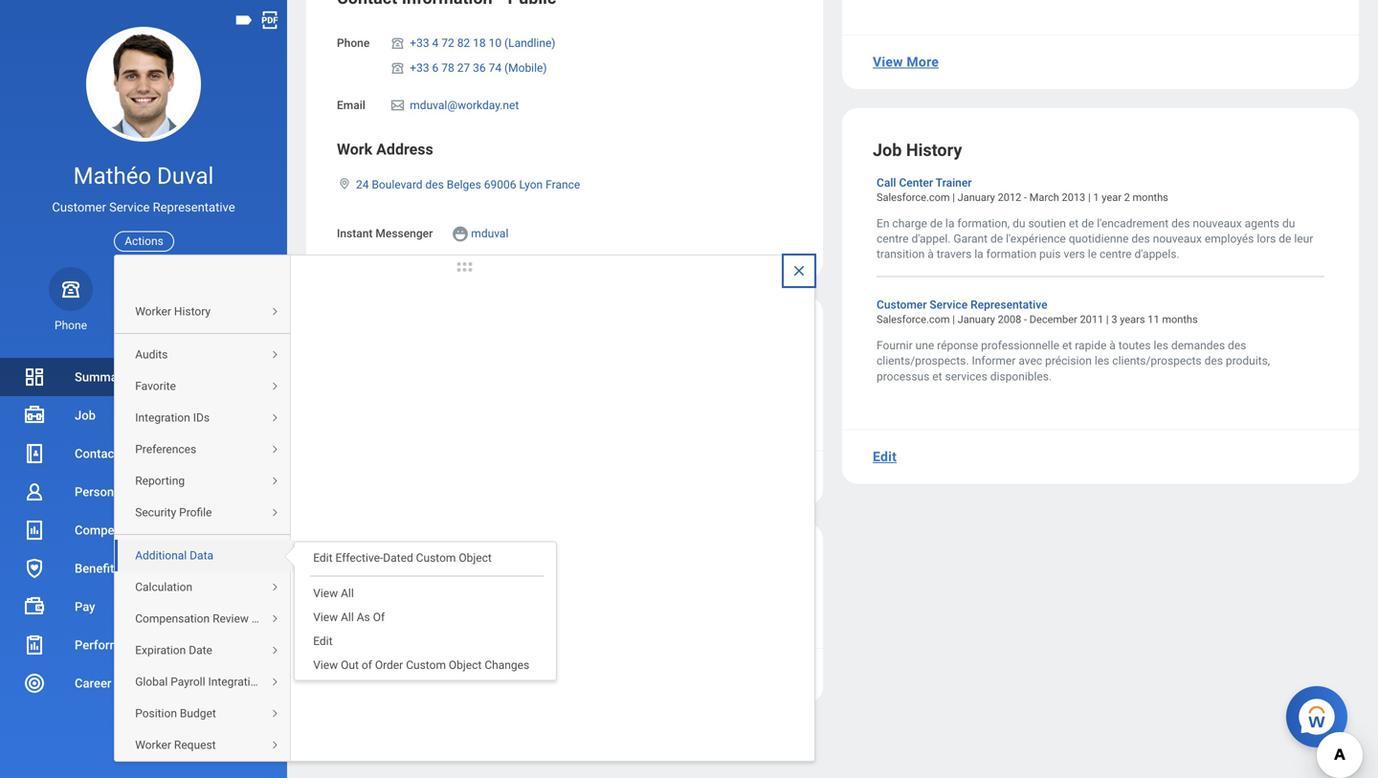 Task type: describe. For each thing, give the bounding box(es) containing it.
+33 6 78 27 36 74 (mobile) link
[[410, 57, 547, 75]]

favorite menu item
[[115, 371, 295, 402]]

integration ids
[[135, 411, 210, 425]]

preferences menu item
[[115, 434, 295, 465]]

à inside "fournir une réponse professionnelle et rapide à toutes les demandes des clients/prospects. informer avec précision les clients/prospects des produits, processus et services disponibles."
[[1110, 339, 1116, 352]]

january inside call center trainer salesforce.com   |   january 2012 - march 2013 | 1 year 2 months
[[958, 191, 996, 203]]

+33 4 72 82 18 10 (landline)
[[410, 36, 556, 50]]

belges
[[447, 178, 481, 192]]

view for view all
[[313, 587, 338, 600]]

duval
[[157, 162, 214, 190]]

+33 for +33 4 72 82 18 10 (landline)
[[410, 36, 429, 50]]

budget
[[180, 707, 216, 721]]

0 horizontal spatial les
[[1095, 354, 1110, 368]]

call
[[877, 176, 897, 189]]

email mathéo duval element
[[122, 318, 166, 333]]

des inside contact information - public group
[[426, 178, 444, 192]]

- inside call center trainer salesforce.com   |   january 2012 - march 2013 | 1 year 2 months
[[1024, 191, 1027, 203]]

une
[[916, 339, 935, 352]]

favorite
[[135, 380, 176, 393]]

reporting menu item
[[115, 465, 295, 497]]

list containing summary
[[0, 358, 287, 741]]

summary link
[[0, 358, 287, 396]]

performance
[[75, 638, 147, 652]]

customer service representative link
[[877, 295, 1048, 312]]

location image
[[337, 177, 352, 191]]

compensation review process menu item
[[115, 603, 295, 635]]

service inside navigation pane region
[[109, 200, 150, 215]]

d'appels.
[[1135, 248, 1180, 261]]

as
[[357, 611, 370, 624]]

service inside customer service representative link
[[930, 298, 968, 312]]

edit left effective-
[[313, 552, 333, 565]]

| down customer service representative link
[[953, 314, 955, 326]]

job for job history
[[873, 140, 902, 160]]

instant
[[337, 227, 373, 241]]

actions button
[[114, 231, 174, 252]]

worker for worker history
[[135, 305, 171, 319]]

summary image
[[23, 366, 46, 389]]

1 vertical spatial et
[[1063, 339, 1073, 352]]

move modal image
[[446, 255, 484, 278]]

+33 6 78 27 36 74 (mobile)
[[410, 61, 547, 75]]

lyon
[[519, 178, 543, 192]]

services
[[945, 370, 988, 383]]

contact image
[[23, 442, 46, 465]]

compensation review process
[[135, 612, 293, 626]]

1 vertical spatial nouveaux
[[1153, 232, 1202, 246]]

compensation image
[[23, 519, 46, 542]]

| left 1
[[1088, 191, 1091, 203]]

lors
[[1257, 232, 1277, 246]]

global
[[135, 676, 168, 689]]

| inside 'bordeaux école de management mba in sustainable resource management   |   2003 - 2008'
[[542, 604, 544, 615]]

phone inside contact information - public group
[[337, 36, 370, 50]]

mathéo
[[73, 162, 151, 190]]

salesforce.com inside call center trainer salesforce.com   |   january 2012 - march 2013 | 1 year 2 months
[[877, 191, 950, 203]]

calculation
[[135, 581, 193, 594]]

job for job
[[75, 408, 96, 423]]

compensation for compensation
[[75, 523, 156, 538]]

of
[[362, 659, 372, 672]]

0 vertical spatial object
[[459, 552, 492, 565]]

view more button
[[865, 43, 947, 81]]

phone button
[[49, 267, 93, 333]]

de inside 'bordeaux école de management mba in sustainable resource management   |   2003 - 2008'
[[420, 588, 432, 602]]

1 vertical spatial la
[[975, 248, 984, 261]]

de up quotidienne
[[1082, 217, 1095, 230]]

0 horizontal spatial centre
[[877, 232, 909, 246]]

job history
[[873, 140, 963, 160]]

job link
[[0, 396, 287, 435]]

preferences
[[135, 443, 196, 456]]

review
[[213, 612, 249, 626]]

vers
[[1064, 248, 1085, 261]]

edit down view all as of
[[313, 635, 333, 648]]

representative inside navigation pane region
[[153, 200, 235, 215]]

summary
[[75, 370, 128, 384]]

le
[[1088, 248, 1097, 261]]

edit down processus
[[873, 449, 897, 465]]

personal image
[[23, 481, 46, 504]]

actions
[[125, 235, 164, 248]]

chevron right image for calculation
[[263, 582, 286, 594]]

- inside 'bordeaux école de management mba in sustainable resource management   |   2003 - 2008'
[[573, 604, 576, 615]]

phone image for +33 4 72 82 18 10 (landline)
[[389, 35, 406, 51]]

customer inside navigation pane region
[[52, 200, 106, 215]]

months inside call center trainer salesforce.com   |   january 2012 - march 2013 | 1 year 2 months
[[1133, 191, 1169, 203]]

all for view all as of
[[341, 611, 354, 624]]

audits menu item
[[115, 339, 295, 371]]

worker request
[[135, 739, 216, 752]]

1 horizontal spatial list
[[873, 0, 1329, 4]]

transition
[[877, 248, 925, 261]]

mail image
[[389, 98, 406, 113]]

messenger
[[376, 227, 433, 241]]

menu containing worker history
[[115, 0, 295, 761]]

worker for worker request
[[135, 739, 171, 752]]

items selected list
[[389, 32, 586, 80]]

performance link
[[0, 626, 287, 664]]

edit button for job history
[[865, 438, 905, 476]]

quotidienne
[[1069, 232, 1129, 246]]

position budget
[[135, 707, 216, 721]]

24
[[356, 178, 369, 192]]

74
[[489, 61, 502, 75]]

boulevard
[[372, 178, 423, 192]]

trainer
[[936, 176, 972, 189]]

réponse
[[937, 339, 979, 352]]

processus
[[877, 370, 930, 383]]

process
[[252, 612, 293, 626]]

69006
[[484, 178, 516, 192]]

18
[[473, 36, 486, 50]]

24 boulevard des belges 69006 lyon france link
[[356, 174, 580, 192]]

fournir
[[877, 339, 913, 352]]

resource
[[431, 604, 474, 615]]

2012
[[998, 191, 1022, 203]]

à inside en charge de la formation, du soutien et de l'encadrement des nouveaux agents du centre d'appel. garant de l'expérience quotidienne des nouveaux employés lors de leur transition à travers la formation puis vers le centre d'appels.
[[928, 248, 934, 261]]

1 horizontal spatial 2008
[[998, 314, 1022, 326]]

effective-
[[336, 552, 383, 565]]

salesforce.com   |   january 2008 - december 2011 | 3 years 11 months
[[877, 314, 1198, 326]]

tag image
[[234, 10, 255, 31]]

0 vertical spatial les
[[1154, 339, 1169, 352]]

chevron right image for compensation review process
[[263, 614, 286, 625]]

bordeaux école de management mba in sustainable resource management   |   2003 - 2008
[[337, 588, 602, 615]]

work
[[337, 140, 373, 159]]

benefits link
[[0, 550, 287, 588]]

out
[[341, 659, 359, 672]]

edit effective-dated custom object
[[313, 552, 492, 565]]

compensation link
[[0, 511, 287, 550]]

career
[[75, 676, 112, 691]]

l'encadrement
[[1097, 217, 1169, 230]]

bordeaux école de management link
[[337, 584, 503, 602]]

job image
[[23, 404, 46, 427]]

position budget menu item
[[115, 698, 295, 730]]

employés
[[1205, 232, 1255, 246]]

10
[[489, 36, 502, 50]]

36
[[473, 61, 486, 75]]

chevron right image for integration ids
[[263, 413, 286, 424]]

l'expérience
[[1006, 232, 1066, 246]]

chevron right image for worker request
[[263, 740, 286, 752]]

email button
[[122, 267, 166, 333]]

de left leur
[[1279, 232, 1292, 246]]

view all
[[313, 587, 354, 600]]

security profile
[[135, 506, 212, 520]]



Task type: locate. For each thing, give the bounding box(es) containing it.
0 horizontal spatial la
[[946, 217, 955, 230]]

1 horizontal spatial edit button
[[865, 438, 905, 476]]

1 vertical spatial 2008
[[579, 604, 602, 615]]

mduval@workday.net
[[410, 99, 519, 112]]

chevron right image inside security profile menu item
[[263, 508, 286, 519]]

all up mba
[[341, 587, 354, 600]]

email inside contact information - public group
[[337, 99, 366, 112]]

4 chevron right image from the top
[[263, 476, 286, 488]]

1 january from the top
[[958, 191, 996, 203]]

0 horizontal spatial 2008
[[579, 604, 602, 615]]

management up resource
[[435, 588, 503, 602]]

la up d'appel.
[[946, 217, 955, 230]]

chevron right image down reporting menu item
[[263, 508, 286, 519]]

career image
[[23, 672, 46, 695]]

1 vertical spatial management
[[477, 604, 539, 615]]

2 all from the top
[[341, 611, 354, 624]]

1 horizontal spatial les
[[1154, 339, 1169, 352]]

chevron right image inside preferences menu item
[[263, 445, 286, 456]]

2008 up professionnelle
[[998, 314, 1022, 326]]

des down l'encadrement
[[1132, 232, 1151, 246]]

2008 right 2003
[[579, 604, 602, 615]]

chevron right image for worker history
[[263, 307, 286, 318]]

1 vertical spatial salesforce.com
[[877, 314, 950, 326]]

personal link
[[0, 473, 287, 511]]

december
[[1030, 314, 1078, 326]]

2013
[[1062, 191, 1086, 203]]

4 chevron right image from the top
[[263, 709, 286, 720]]

customer service representative
[[52, 200, 235, 215], [877, 298, 1048, 312]]

chevron right image inside worker request menu item
[[263, 740, 286, 752]]

1 vertical spatial object
[[449, 659, 482, 672]]

representative up salesforce.com   |   january 2008 - december 2011 | 3 years 11 months
[[971, 298, 1048, 312]]

object up 'bordeaux école de management mba in sustainable resource management   |   2003 - 2008'
[[459, 552, 492, 565]]

1 horizontal spatial à
[[1110, 339, 1116, 352]]

worker up audits
[[135, 305, 171, 319]]

2011
[[1080, 314, 1104, 326]]

1 horizontal spatial representative
[[971, 298, 1048, 312]]

history for worker history
[[174, 305, 211, 319]]

security profile menu item
[[115, 497, 295, 529]]

edit button down processus
[[865, 438, 905, 476]]

chevron right image down process
[[263, 677, 286, 689]]

1 vertical spatial customer service representative
[[877, 298, 1048, 312]]

chevron right image for expiration date
[[263, 646, 286, 657]]

centre down quotidienne
[[1100, 248, 1132, 261]]

0 horizontal spatial email
[[129, 319, 158, 332]]

1 +33 from the top
[[410, 36, 429, 50]]

0 horizontal spatial representative
[[153, 200, 235, 215]]

service down the mathéo duval
[[109, 200, 150, 215]]

0 horizontal spatial customer service representative
[[52, 200, 235, 215]]

0 vertical spatial 2008
[[998, 314, 1022, 326]]

chevron right image inside expiration date menu item
[[263, 646, 286, 657]]

des up the d'appels.
[[1172, 217, 1190, 230]]

chevron right image up favorite menu item
[[263, 350, 286, 361]]

address
[[376, 140, 433, 159]]

calculation menu item
[[115, 572, 295, 603]]

global payroll integration event menu item
[[115, 667, 295, 698]]

chevron right image for reporting
[[263, 476, 286, 488]]

en
[[877, 217, 890, 230]]

à down d'appel.
[[928, 248, 934, 261]]

chevron right image for audits
[[263, 350, 286, 361]]

2 vertical spatial et
[[933, 370, 943, 383]]

1 vertical spatial phone
[[55, 319, 87, 332]]

0 vertical spatial custom
[[416, 552, 456, 565]]

1 vertical spatial months
[[1163, 314, 1198, 326]]

all for view all
[[341, 587, 354, 600]]

1 vertical spatial job
[[75, 408, 96, 423]]

phone left 4
[[337, 36, 370, 50]]

0 vertical spatial history
[[906, 140, 963, 160]]

d'appel.
[[912, 232, 951, 246]]

2 du from the left
[[1283, 217, 1296, 230]]

chevron right image down event
[[263, 709, 286, 720]]

customer service representative up réponse
[[877, 298, 1048, 312]]

management left 2003
[[477, 604, 539, 615]]

0 vertical spatial phone
[[337, 36, 370, 50]]

0 vertical spatial january
[[958, 191, 996, 203]]

worker down the "position"
[[135, 739, 171, 752]]

| left 2003
[[542, 604, 544, 615]]

year
[[1102, 191, 1122, 203]]

1 vertical spatial les
[[1095, 354, 1110, 368]]

0 vertical spatial -
[[1024, 191, 1027, 203]]

1 vertical spatial email
[[129, 319, 158, 332]]

salesforce.com up the une
[[877, 314, 950, 326]]

2 salesforce.com from the top
[[877, 314, 950, 326]]

1 vertical spatial phone image
[[389, 60, 406, 76]]

contact information - public group
[[337, 0, 793, 247]]

des
[[426, 178, 444, 192], [1172, 217, 1190, 230], [1132, 232, 1151, 246], [1228, 339, 1247, 352], [1205, 354, 1223, 368]]

job
[[873, 140, 902, 160], [75, 408, 96, 423]]

- right 2012
[[1024, 191, 1027, 203]]

compensation inside compensation review process menu item
[[135, 612, 210, 626]]

view inside button
[[873, 54, 903, 70]]

all
[[341, 587, 354, 600], [341, 611, 354, 624]]

view printable version (pdf) image
[[259, 10, 281, 31]]

contact
[[75, 447, 118, 461]]

11
[[1148, 314, 1160, 326]]

1 chevron right image from the top
[[263, 350, 286, 361]]

du up leur
[[1283, 217, 1296, 230]]

2 chevron right image from the top
[[263, 413, 286, 424]]

phone inside popup button
[[55, 319, 87, 332]]

history inside menu item
[[174, 305, 211, 319]]

les
[[1154, 339, 1169, 352], [1095, 354, 1110, 368]]

mba
[[337, 604, 360, 615]]

0 vertical spatial phone image
[[389, 35, 406, 51]]

1 vertical spatial compensation
[[135, 612, 210, 626]]

0 vertical spatial +33
[[410, 36, 429, 50]]

24 boulevard des belges 69006 lyon france
[[356, 178, 580, 192]]

1 vertical spatial january
[[958, 314, 996, 326]]

edit left of
[[337, 668, 361, 684]]

1
[[1094, 191, 1100, 203]]

salesforce.com down center
[[877, 191, 950, 203]]

0 vertical spatial compensation
[[75, 523, 156, 538]]

1 vertical spatial à
[[1110, 339, 1116, 352]]

job inside list
[[75, 408, 96, 423]]

chevron right image up integration ids menu item at the bottom of the page
[[263, 381, 286, 393]]

edit button for education
[[329, 657, 369, 695]]

école
[[389, 588, 417, 602]]

0 horizontal spatial edit button
[[329, 657, 369, 695]]

1 horizontal spatial history
[[906, 140, 963, 160]]

chevron right image inside worker history menu item
[[263, 307, 286, 318]]

event
[[266, 676, 294, 689]]

view
[[873, 54, 903, 70], [313, 587, 338, 600], [313, 611, 338, 624], [313, 659, 338, 672]]

history for job history
[[906, 140, 963, 160]]

3 chevron right image from the top
[[263, 614, 286, 625]]

1 vertical spatial -
[[1024, 314, 1027, 326]]

(mobile)
[[505, 61, 547, 75]]

et up précision
[[1063, 339, 1073, 352]]

january up formation,
[[958, 191, 996, 203]]

1 vertical spatial list
[[0, 358, 287, 741]]

1 horizontal spatial service
[[930, 298, 968, 312]]

1 horizontal spatial job
[[873, 140, 902, 160]]

rapide
[[1075, 339, 1107, 352]]

1 horizontal spatial email
[[337, 99, 366, 112]]

job up call
[[873, 140, 902, 160]]

0 horizontal spatial à
[[928, 248, 934, 261]]

demandes
[[1172, 339, 1225, 352]]

72
[[442, 36, 454, 50]]

custom right dated
[[416, 552, 456, 565]]

chevron right image inside global payroll integration event menu item
[[263, 677, 286, 689]]

et
[[1069, 217, 1079, 230], [1063, 339, 1073, 352], [933, 370, 943, 383]]

customer service representative down the mathéo duval
[[52, 200, 235, 215]]

navigation pane region
[[0, 0, 287, 778]]

1 horizontal spatial customer
[[877, 298, 927, 312]]

chevron right image right ids
[[263, 413, 286, 424]]

0 vertical spatial integration
[[135, 411, 190, 425]]

0 vertical spatial salesforce.com
[[877, 191, 950, 203]]

work address
[[337, 140, 433, 159]]

chevron right image inside "position budget" menu item
[[263, 709, 286, 720]]

fournir une réponse professionnelle et rapide à toutes les demandes des clients/prospects. informer avec précision les clients/prospects des produits, processus et services disponibles.
[[877, 339, 1273, 383]]

global payroll integration event
[[135, 676, 294, 689]]

2 worker from the top
[[135, 739, 171, 752]]

compensation up the expiration date
[[135, 612, 210, 626]]

0 vertical spatial list
[[873, 0, 1329, 4]]

0 vertical spatial customer
[[52, 200, 106, 215]]

service up réponse
[[930, 298, 968, 312]]

0 horizontal spatial du
[[1013, 217, 1026, 230]]

1 vertical spatial customer
[[877, 298, 927, 312]]

1 vertical spatial all
[[341, 611, 354, 624]]

call center trainer salesforce.com   |   january 2012 - march 2013 | 1 year 2 months
[[877, 176, 1169, 203]]

phone image up "mail" image
[[389, 60, 406, 76]]

1 vertical spatial history
[[174, 305, 211, 319]]

9 chevron right image from the top
[[263, 740, 286, 752]]

garant
[[954, 232, 988, 246]]

job up contact
[[75, 408, 96, 423]]

customer up the fournir
[[877, 298, 927, 312]]

dated
[[383, 552, 413, 565]]

1 horizontal spatial la
[[975, 248, 984, 261]]

de up d'appel.
[[930, 217, 943, 230]]

edit button left order
[[329, 657, 369, 695]]

center
[[899, 176, 933, 189]]

email inside email mathéo duval element
[[129, 319, 158, 332]]

salesforce.com
[[877, 191, 950, 203], [877, 314, 950, 326]]

team mathéo duval element
[[194, 318, 238, 333]]

1 chevron right image from the top
[[263, 307, 286, 318]]

view more
[[873, 54, 939, 70]]

0 horizontal spatial history
[[174, 305, 211, 319]]

chevron right image up process
[[263, 582, 286, 594]]

workday assistant region
[[1287, 679, 1356, 748]]

bordeaux
[[337, 588, 386, 602]]

et inside en charge de la formation, du soutien et de l'encadrement des nouveaux agents du centre d'appel. garant de l'expérience quotidienne des nouveaux employés lors de leur transition à travers la formation puis vers le centre d'appels.
[[1069, 217, 1079, 230]]

edit button
[[865, 438, 905, 476], [329, 657, 369, 695]]

chevron right image inside favorite menu item
[[263, 381, 286, 393]]

chevron right image up event
[[263, 646, 286, 657]]

view left more
[[873, 54, 903, 70]]

expiration
[[135, 644, 186, 657]]

chevron right image inside compensation review process menu item
[[263, 614, 286, 625]]

chevron right image right review
[[263, 614, 286, 625]]

1 vertical spatial centre
[[1100, 248, 1132, 261]]

compensation down personal in the bottom left of the page
[[75, 523, 156, 538]]

du up l'expérience
[[1013, 217, 1026, 230]]

+33 4 72 82 18 10 (landline) link
[[410, 32, 556, 50]]

la down the garant
[[975, 248, 984, 261]]

1 vertical spatial integration
[[208, 676, 263, 689]]

integration
[[135, 411, 190, 425], [208, 676, 263, 689]]

2 chevron right image from the top
[[263, 381, 286, 393]]

worker history menu item
[[115, 296, 295, 328]]

1 vertical spatial service
[[930, 298, 968, 312]]

dialog
[[114, 0, 816, 762], [275, 542, 557, 681]]

| left 3
[[1107, 314, 1109, 326]]

4
[[432, 36, 439, 50]]

des left belges
[[426, 178, 444, 192]]

0 horizontal spatial phone
[[55, 319, 87, 332]]

informer
[[972, 354, 1016, 368]]

data
[[190, 549, 214, 563]]

contact link
[[0, 435, 287, 473]]

representative down duval
[[153, 200, 235, 215]]

sustainable
[[373, 604, 428, 615]]

chevron right image inside audits menu item
[[263, 350, 286, 361]]

8 chevron right image from the top
[[263, 677, 286, 689]]

2 +33 from the top
[[410, 61, 429, 75]]

chevron right image for preferences
[[263, 445, 286, 456]]

all left as
[[341, 611, 354, 624]]

view left out
[[313, 659, 338, 672]]

0 horizontal spatial job
[[75, 408, 96, 423]]

chevron right image for position budget
[[263, 709, 286, 720]]

personal
[[75, 485, 124, 499]]

email up audits
[[129, 319, 158, 332]]

more
[[907, 54, 939, 70]]

chevron right image right team link
[[263, 307, 286, 318]]

benefits image
[[23, 557, 46, 580]]

months right 11
[[1163, 314, 1198, 326]]

months
[[1133, 191, 1169, 203], [1163, 314, 1198, 326]]

date
[[189, 644, 212, 657]]

disponibles.
[[991, 370, 1052, 383]]

27
[[457, 61, 470, 75]]

0 vertical spatial all
[[341, 587, 354, 600]]

history up "team" at the top
[[174, 305, 211, 319]]

clients/prospects
[[1113, 354, 1202, 368]]

phone image up phone mathéo duval element
[[57, 277, 84, 300]]

les up the clients/prospects
[[1154, 339, 1169, 352]]

1 horizontal spatial du
[[1283, 217, 1296, 230]]

chevron right image
[[263, 307, 286, 318], [263, 413, 286, 424], [263, 614, 286, 625], [263, 709, 286, 720]]

chevron right image up security profile menu item
[[263, 476, 286, 488]]

7 chevron right image from the top
[[263, 646, 286, 657]]

worker request menu item
[[115, 730, 295, 761]]

0 vertical spatial management
[[435, 588, 503, 602]]

0 vertical spatial service
[[109, 200, 150, 215]]

compensation for compensation review process
[[135, 612, 210, 626]]

chevron right image inside calculation menu item
[[263, 582, 286, 594]]

2 vertical spatial phone image
[[57, 277, 84, 300]]

0 vertical spatial nouveaux
[[1193, 217, 1242, 230]]

chevron right image for favorite
[[263, 381, 286, 393]]

view down the view all
[[313, 611, 338, 624]]

0 vertical spatial customer service representative
[[52, 200, 235, 215]]

dialog containing worker history
[[114, 0, 816, 762]]

nouveaux up employés
[[1193, 217, 1242, 230]]

formation,
[[958, 217, 1010, 230]]

close image
[[792, 263, 807, 278]]

chevron right image inside reporting menu item
[[263, 476, 286, 488]]

2 vertical spatial -
[[573, 604, 576, 615]]

view for view more
[[873, 54, 903, 70]]

3 chevron right image from the top
[[263, 445, 286, 456]]

1 all from the top
[[341, 587, 354, 600]]

dialog containing edit effective-dated custom object
[[275, 542, 557, 681]]

nouveaux up the d'appels.
[[1153, 232, 1202, 246]]

integration up preferences
[[135, 411, 190, 425]]

yahoo image
[[451, 225, 469, 243]]

history up call center trainer link
[[906, 140, 963, 160]]

expiration date menu item
[[115, 635, 295, 667]]

1 vertical spatial custom
[[406, 659, 446, 672]]

mduval@workday.net link
[[410, 95, 519, 112]]

+33 left 6
[[410, 61, 429, 75]]

view out of order custom object changes
[[313, 659, 530, 672]]

view up mba
[[313, 587, 338, 600]]

chevron right image up reporting menu item
[[263, 445, 286, 456]]

et down clients/prospects.
[[933, 370, 943, 383]]

months right 2
[[1133, 191, 1169, 203]]

1 vertical spatial edit button
[[329, 657, 369, 695]]

0 vertical spatial email
[[337, 99, 366, 112]]

march
[[1030, 191, 1060, 203]]

0 horizontal spatial integration
[[135, 411, 190, 425]]

chevron right image for security profile
[[263, 508, 286, 519]]

1 horizontal spatial customer service representative
[[877, 298, 1048, 312]]

list
[[873, 0, 1329, 4], [0, 358, 287, 741]]

0 vertical spatial worker
[[135, 305, 171, 319]]

0 vertical spatial à
[[928, 248, 934, 261]]

0 horizontal spatial service
[[109, 200, 150, 215]]

phone image
[[389, 35, 406, 51], [389, 60, 406, 76], [57, 277, 84, 300]]

pay image
[[23, 595, 46, 618]]

position
[[135, 707, 177, 721]]

+33 left 4
[[410, 36, 429, 50]]

+33 for +33 6 78 27 36 74 (mobile)
[[410, 61, 429, 75]]

à right rapide
[[1110, 339, 1116, 352]]

history
[[906, 140, 963, 160], [174, 305, 211, 319]]

view all as of
[[313, 611, 385, 624]]

chevron right image down event
[[263, 740, 286, 752]]

phone mathéo duval element
[[49, 318, 93, 333]]

1 horizontal spatial integration
[[208, 676, 263, 689]]

compensation
[[75, 523, 156, 538], [135, 612, 210, 626]]

| down the trainer
[[953, 191, 955, 203]]

0 vertical spatial la
[[946, 217, 955, 230]]

0 horizontal spatial customer
[[52, 200, 106, 215]]

career link
[[0, 664, 287, 703]]

travers
[[937, 248, 972, 261]]

6 chevron right image from the top
[[263, 582, 286, 594]]

phone image left 4
[[389, 35, 406, 51]]

view for view out of order custom object changes
[[313, 659, 338, 672]]

de down formation,
[[991, 232, 1003, 246]]

phone image inside popup button
[[57, 277, 84, 300]]

integration ids menu item
[[115, 402, 295, 434]]

puis
[[1040, 248, 1061, 261]]

0 vertical spatial months
[[1133, 191, 1169, 203]]

phone image for +33 6 78 27 36 74 (mobile)
[[389, 60, 406, 76]]

en charge de la formation, du soutien et de l'encadrement des nouveaux agents du centre d'appel. garant de l'expérience quotidienne des nouveaux employés lors de leur transition à travers la formation puis vers le centre d'appels.
[[877, 217, 1317, 261]]

1 vertical spatial +33
[[410, 61, 429, 75]]

france
[[546, 178, 580, 192]]

menu
[[115, 0, 295, 761], [295, 543, 556, 680]]

5 chevron right image from the top
[[263, 508, 286, 519]]

0 horizontal spatial list
[[0, 358, 287, 741]]

1 worker from the top
[[135, 305, 171, 319]]

team
[[202, 319, 231, 332]]

phone up summary
[[55, 319, 87, 332]]

chevron right image for global payroll integration event
[[263, 677, 286, 689]]

de
[[930, 217, 943, 230], [1082, 217, 1095, 230], [991, 232, 1003, 246], [1279, 232, 1292, 246], [420, 588, 432, 602]]

de right école
[[420, 588, 432, 602]]

object left changes
[[449, 659, 482, 672]]

et down 2013
[[1069, 217, 1079, 230]]

pay link
[[0, 588, 287, 626]]

0 vertical spatial centre
[[877, 232, 909, 246]]

chevron right image inside integration ids menu item
[[263, 413, 286, 424]]

1 horizontal spatial centre
[[1100, 248, 1132, 261]]

centre up transition
[[877, 232, 909, 246]]

customer down mathéo
[[52, 200, 106, 215]]

compensation inside compensation link
[[75, 523, 156, 538]]

performance image
[[23, 634, 46, 657]]

payroll
[[171, 676, 205, 689]]

ids
[[193, 411, 210, 425]]

0 vertical spatial edit button
[[865, 438, 905, 476]]

des up the produits, in the top right of the page
[[1228, 339, 1247, 352]]

1 vertical spatial worker
[[135, 739, 171, 752]]

78
[[442, 61, 454, 75]]

worker inside worker history menu item
[[135, 305, 171, 319]]

january down customer service representative link
[[958, 314, 996, 326]]

- up professionnelle
[[1024, 314, 1027, 326]]

|
[[953, 191, 955, 203], [1088, 191, 1091, 203], [953, 314, 955, 326], [1107, 314, 1109, 326], [542, 604, 544, 615]]

view for view all as of
[[313, 611, 338, 624]]

1 du from the left
[[1013, 217, 1026, 230]]

0 vertical spatial representative
[[153, 200, 235, 215]]

customer service representative inside navigation pane region
[[52, 200, 235, 215]]

précision
[[1046, 354, 1092, 368]]

custom right order
[[406, 659, 446, 672]]

integration up "position budget" menu item
[[208, 676, 263, 689]]

1 vertical spatial representative
[[971, 298, 1048, 312]]

2008 inside 'bordeaux école de management mba in sustainable resource management   |   2003 - 2008'
[[579, 604, 602, 615]]

avec
[[1019, 354, 1043, 368]]

menu containing edit effective-dated custom object
[[295, 543, 556, 680]]

chevron right image
[[263, 350, 286, 361], [263, 381, 286, 393], [263, 445, 286, 456], [263, 476, 286, 488], [263, 508, 286, 519], [263, 582, 286, 594], [263, 646, 286, 657], [263, 677, 286, 689], [263, 740, 286, 752]]

worker inside worker request menu item
[[135, 739, 171, 752]]

1 horizontal spatial phone
[[337, 36, 370, 50]]

3
[[1112, 314, 1118, 326]]

email up work
[[337, 99, 366, 112]]

+33
[[410, 36, 429, 50], [410, 61, 429, 75]]

des down demandes
[[1205, 354, 1223, 368]]

1 salesforce.com from the top
[[877, 191, 950, 203]]

0 vertical spatial et
[[1069, 217, 1079, 230]]

les down rapide
[[1095, 354, 1110, 368]]

2 january from the top
[[958, 314, 996, 326]]

0 vertical spatial job
[[873, 140, 902, 160]]

- right 2003
[[573, 604, 576, 615]]



Task type: vqa. For each thing, say whether or not it's contained in the screenshot.
Specialist
no



